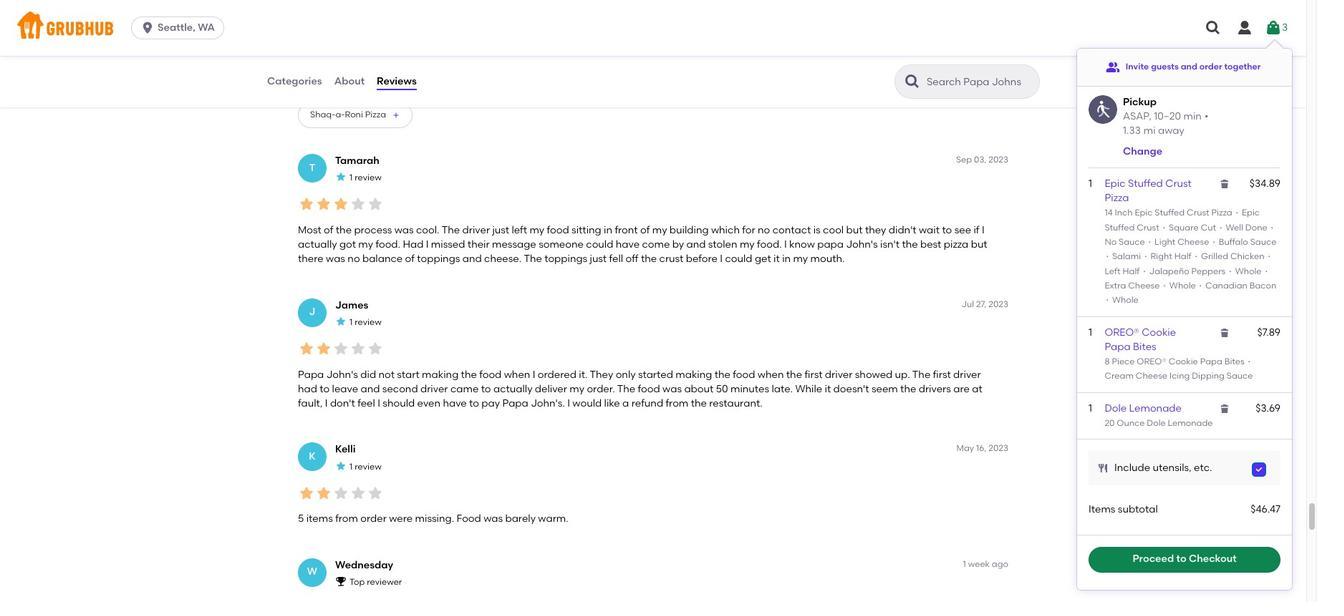 Task type: describe. For each thing, give the bounding box(es) containing it.
j
[[309, 306, 316, 318]]

0 horizontal spatial from
[[335, 513, 358, 525]]

off
[[626, 253, 639, 265]]

and inside button
[[1181, 62, 1198, 72]]

i right had
[[426, 239, 429, 251]]

plus icon image
[[392, 111, 401, 120]]

the right "up"
[[826, 63, 842, 75]]

1 week ago
[[963, 559, 1009, 569]]

0 horizontal spatial whole
[[1113, 295, 1139, 305]]

bites inside oreo® cookie papa bites
[[1134, 341, 1157, 353]]

0 vertical spatial lemonade
[[1130, 403, 1182, 415]]

arrived
[[403, 33, 437, 46]]

was up now.
[[556, 48, 576, 60]]

svg image inside 3 button
[[1265, 19, 1283, 37]]

1 left dole lemonade at the bottom of page
[[1089, 403, 1093, 415]]

would inside papa john's did not start making the food when i ordered it. they only started making the food when the first driver showed up. the first driver had to leave and second driver came to actually deliver my order. the food was about 50 minutes late. while it doesn't seem the drivers are at fault, i don't feel i should even have to pay papa john's. i would like a refund from the restaurant.
[[573, 398, 602, 410]]

started
[[638, 369, 673, 381]]

together
[[1225, 62, 1261, 72]]

i down stolen
[[720, 253, 723, 265]]

1 horizontal spatial just
[[590, 253, 607, 265]]

a inside i ordered last week. it arrived cold and missing the sauce cups for the breadsticks, etc. i decided to give them another shot. i ordered extra sauce cups, hoping that would ensure that i got them. food was good, timely, hot. delivery guy was great. still didn't get my sauces… i think they owe me like 10 bucks in cheese, pizza, and garlic sauce cups now. what's a brotha gotta do to get them to give up the sauces?
[[628, 63, 635, 75]]

do
[[702, 63, 715, 75]]

2 that from the left
[[452, 48, 473, 60]]

1 horizontal spatial half
[[1175, 252, 1192, 262]]

food up pay
[[480, 369, 502, 381]]

my down process
[[359, 239, 373, 251]]

include utensils, etc.
[[1115, 462, 1213, 474]]

driver up 'are'
[[954, 369, 981, 381]]

my inside i ordered last week. it arrived cold and missing the sauce cups for the breadsticks, etc. i decided to give them another shot. i ordered extra sauce cups, hoping that would ensure that i got them. food was good, timely, hot. delivery guy was great. still didn't get my sauces… i think they owe me like 10 bucks in cheese, pizza, and garlic sauce cups now. what's a brotha gotta do to get them to give up the sauces?
[[846, 48, 861, 60]]

1 horizontal spatial cups
[[574, 33, 598, 46]]

1 first from the left
[[805, 369, 823, 381]]

bites inside 8 piece oreo® cookie papa bites ∙ cream cheese icing dipping sauce
[[1225, 357, 1245, 367]]

∙ inside 8 piece oreo® cookie papa bites ∙ cream cheese icing dipping sauce
[[1247, 357, 1253, 367]]

food up minutes
[[733, 369, 756, 381]]

best
[[921, 239, 942, 251]]

cookie inside 8 piece oreo® cookie papa bites ∙ cream cheese icing dipping sauce
[[1169, 357, 1199, 367]]

tooltip containing pickup
[[1078, 40, 1293, 590]]

bacon
[[1250, 281, 1277, 291]]

week
[[969, 559, 990, 569]]

minutes
[[731, 383, 770, 395]]

it.
[[579, 369, 588, 381]]

sauces?
[[845, 63, 884, 75]]

$7.89
[[1258, 326, 1281, 339]]

dipping
[[1193, 372, 1225, 382]]

balance
[[363, 253, 403, 265]]

1 left 'epic stuffed crust pizza'
[[1089, 178, 1093, 190]]

feel
[[358, 398, 375, 410]]

were
[[389, 513, 413, 525]]

1 down tamarah
[[350, 173, 353, 183]]

1 down kelli
[[350, 462, 353, 472]]

there
[[298, 253, 324, 265]]

gotta
[[673, 63, 700, 75]]

svg image for oreo® cookie papa bites
[[1220, 327, 1231, 339]]

i right 'feel'
[[378, 398, 380, 410]]

i right the john's. at the bottom left
[[568, 398, 570, 410]]

svg image up $46.47
[[1255, 466, 1264, 475]]

and up before
[[687, 239, 706, 251]]

cut
[[1201, 223, 1217, 233]]

i right the if
[[982, 224, 985, 236]]

1 toppings from the left
[[417, 253, 460, 265]]

now.
[[568, 63, 590, 75]]

the down message
[[524, 253, 542, 265]]

i left them.
[[475, 48, 478, 60]]

mi
[[1144, 125, 1156, 137]]

2 horizontal spatial in
[[783, 253, 791, 265]]

may 16, 2023
[[957, 444, 1009, 454]]

svg image for dole lemonade
[[1220, 403, 1231, 415]]

i down contact
[[785, 239, 787, 251]]

drivers
[[919, 383, 951, 395]]

1 left week
[[963, 559, 966, 569]]

sauce up salami
[[1119, 237, 1146, 247]]

papa right pay
[[503, 398, 529, 410]]

to up great. at the right top of the page
[[764, 33, 774, 46]]

papa up had
[[298, 369, 324, 381]]

2 horizontal spatial ordered
[[899, 33, 937, 46]]

0 vertical spatial whole
[[1236, 266, 1262, 276]]

building
[[670, 224, 709, 236]]

hot.
[[643, 48, 661, 60]]

the left process
[[336, 224, 352, 236]]

papa inside oreo® cookie papa bites
[[1105, 341, 1131, 353]]

the up missed
[[442, 224, 460, 236]]

2 toppings from the left
[[545, 253, 588, 265]]

2 when from the left
[[758, 369, 784, 381]]

the up timely,
[[616, 33, 632, 46]]

up.
[[895, 369, 911, 381]]

1 vertical spatial food
[[457, 513, 481, 525]]

1 left oreo® cookie papa bites
[[1089, 326, 1093, 339]]

to down still
[[776, 63, 786, 75]]

1 review for kelli
[[350, 462, 382, 472]]

items
[[1089, 504, 1116, 516]]

20 ounce dole lemonade
[[1105, 419, 1214, 429]]

1 vertical spatial give
[[789, 63, 809, 75]]

1 horizontal spatial etc.
[[1195, 462, 1213, 474]]

have inside papa john's did not start making the food when i ordered it. they only started making the food when the first driver showed up. the first driver had to leave and second driver came to actually deliver my order. the food was about 50 minutes late. while it doesn't seem the drivers are at fault, i don't feel i should even have to pay papa john's. i would like a refund from the restaurant.
[[443, 398, 467, 410]]

come
[[642, 239, 670, 251]]

bucks
[[347, 63, 375, 75]]

the up came at the bottom
[[461, 369, 477, 381]]

top reviewer
[[350, 578, 402, 588]]

from inside papa john's did not start making the food when i ordered it. they only started making the food when the first driver showed up. the first driver had to leave and second driver came to actually deliver my order. the food was about 50 minutes late. while it doesn't seem the drivers are at fault, i don't feel i should even have to pay papa john's. i would like a refund from the restaurant.
[[666, 398, 689, 410]]

i up deliver
[[533, 369, 536, 381]]

they inside most of the process was cool. the driver just left my food sitting in front of my building which for no contact is cool but they didn't wait to see if i actually got my food. had i missed their message someone could have come by and stolen my food.   i know papa john's isn't the best pizza but there was no balance of toppings and cheese. the toppings just fell off the crust before i could get it in my mouth.
[[866, 224, 887, 236]]

i up cups, in the left of the page
[[298, 33, 301, 46]]

2 horizontal spatial of
[[641, 224, 650, 236]]

∙ square cut ∙ well done ∙ no sauce ∙ light cheese ∙ buffalo sauce ∙ salami ∙ right half ∙ grilled chicken ∙ left half ∙ jalapeño peppers ∙ whole ∙ extra cheese ∙ whole ∙ canadian bacon ∙ whole
[[1105, 223, 1277, 305]]

isn't
[[881, 239, 900, 251]]

epic for epic stuffed crust
[[1243, 208, 1260, 218]]

trophy icon image
[[335, 576, 347, 587]]

get inside most of the process was cool. the driver just left my food sitting in front of my building which for no contact is cool but they didn't wait to see if i actually got my food. had i missed their message someone could have come by and stolen my food.   i know papa john's isn't the best pizza but there was no balance of toppings and cheese. the toppings just fell off the crust before i could get it in my mouth.
[[755, 253, 772, 265]]

the right 'up.'
[[913, 369, 931, 381]]

i up guy
[[716, 33, 719, 46]]

for inside i ordered last week. it arrived cold and missing the sauce cups for the breadsticks, etc. i decided to give them another shot. i ordered extra sauce cups, hoping that would ensure that i got them. food was good, timely, hot. delivery guy was great. still didn't get my sauces… i think they owe me like 10 bucks in cheese, pizza, and garlic sauce cups now. what's a brotha gotta do to get them to give up the sauces?
[[600, 33, 613, 46]]

didn't
[[889, 224, 917, 236]]

Search Papa Johns search field
[[926, 75, 1035, 89]]

1 that from the left
[[363, 48, 383, 60]]

like inside papa john's did not start making the food when i ordered it. they only started making the food when the first driver showed up. the first driver had to leave and second driver came to actually deliver my order. the food was about 50 minutes late. while it doesn't seem the drivers are at fault, i don't feel i should even have to pay papa john's. i would like a refund from the restaurant.
[[604, 398, 620, 410]]

it inside most of the process was cool. the driver just left my food sitting in front of my building which for no contact is cool but they didn't wait to see if i actually got my food. had i missed their message someone could have come by and stolen my food.   i know papa john's isn't the best pizza but there was no balance of toppings and cheese. the toppings just fell off the crust before i could get it in my mouth.
[[774, 253, 780, 265]]

i right shot.
[[893, 33, 896, 46]]

to right do on the right of page
[[717, 63, 727, 75]]

my down know
[[794, 253, 808, 265]]

was right there
[[326, 253, 345, 265]]

fell
[[609, 253, 623, 265]]

john's.
[[531, 398, 565, 410]]

jul
[[962, 299, 975, 309]]

seattle,
[[158, 21, 196, 34]]

john's inside most of the process was cool. the driver just left my food sitting in front of my building which for no contact is cool but they didn't wait to see if i actually got my food. had i missed their message someone could have come by and stolen my food.   i know papa john's isn't the best pizza but there was no balance of toppings and cheese. the toppings just fell off the crust before i could get it in my mouth.
[[847, 239, 878, 251]]

pickup icon image
[[1089, 95, 1118, 124]]

another
[[827, 33, 865, 46]]

cheese.
[[484, 253, 522, 265]]

what's
[[593, 63, 626, 75]]

2 horizontal spatial pizza
[[1212, 208, 1233, 218]]

process
[[354, 224, 392, 236]]

03,
[[975, 155, 987, 165]]

done
[[1246, 223, 1268, 233]]

before
[[686, 253, 718, 265]]

up
[[811, 63, 824, 75]]

1 vertical spatial lemonade
[[1168, 419, 1214, 429]]

driver up even
[[421, 383, 448, 395]]

1 vertical spatial crust
[[1187, 208, 1210, 218]]

stuffed for epic stuffed crust pizza
[[1128, 178, 1164, 190]]

to left pay
[[469, 398, 479, 410]]

1 review for tamarah
[[350, 173, 382, 183]]

reviews
[[377, 75, 417, 87]]

to inside most of the process was cool. the driver just left my food sitting in front of my building which for no contact is cool but they didn't wait to see if i actually got my food. had i missed their message someone could have come by and stolen my food.   i know papa john's isn't the best pizza but there was no balance of toppings and cheese. the toppings just fell off the crust before i could get it in my mouth.
[[943, 224, 953, 236]]

1 horizontal spatial of
[[405, 253, 415, 265]]

the up them.
[[524, 33, 540, 46]]

1 vertical spatial cheese
[[1129, 281, 1160, 291]]

27,
[[977, 299, 987, 309]]

have inside most of the process was cool. the driver just left my food sitting in front of my building which for no contact is cool but they didn't wait to see if i actually got my food. had i missed their message someone could have come by and stolen my food.   i know papa john's isn't the best pizza but there was no balance of toppings and cheese. the toppings just fell off the crust before i could get it in my mouth.
[[616, 239, 640, 251]]

salami
[[1113, 252, 1142, 262]]

0 vertical spatial just
[[493, 224, 509, 236]]

epic for epic stuffed crust pizza
[[1105, 178, 1126, 190]]

and inside papa john's did not start making the food when i ordered it. they only started making the food when the first driver showed up. the first driver had to leave and second driver came to actually deliver my order. the food was about 50 minutes late. while it doesn't seem the drivers are at fault, i don't feel i should even have to pay papa john's. i would like a refund from the restaurant.
[[361, 383, 380, 395]]

3
[[1283, 21, 1288, 34]]

proceed
[[1133, 554, 1175, 566]]

8
[[1105, 357, 1110, 367]]

it
[[394, 33, 401, 46]]

was up had
[[395, 224, 414, 236]]

0 vertical spatial give
[[776, 33, 796, 46]]

and down their
[[463, 253, 482, 265]]

ordered inside papa john's did not start making the food when i ordered it. they only started making the food when the first driver showed up. the first driver had to leave and second driver came to actually deliver my order. the food was about 50 minutes late. while it doesn't seem the drivers are at fault, i don't feel i should even have to pay papa john's. i would like a refund from the restaurant.
[[538, 369, 577, 381]]

$3.69
[[1256, 403, 1281, 415]]

refund
[[632, 398, 664, 410]]

search icon image
[[904, 73, 921, 90]]

garlic
[[480, 63, 508, 75]]

wait
[[919, 224, 940, 236]]

canadian
[[1206, 281, 1248, 291]]

front
[[615, 224, 638, 236]]

i left think
[[908, 48, 910, 60]]

john's inside papa john's did not start making the food when i ordered it. they only started making the food when the first driver showed up. the first driver had to leave and second driver came to actually deliver my order. the food was about 50 minutes late. while it doesn't seem the drivers are at fault, i don't feel i should even have to pay papa john's. i would like a refund from the restaurant.
[[327, 369, 358, 381]]

utensils,
[[1153, 462, 1192, 474]]

crust for epic stuffed crust
[[1137, 223, 1160, 233]]

late.
[[772, 383, 793, 395]]

guy
[[705, 48, 723, 60]]

driver up doesn't
[[825, 369, 853, 381]]

0 vertical spatial could
[[586, 239, 614, 251]]

a-
[[336, 110, 345, 120]]

etc. inside i ordered last week. it arrived cold and missing the sauce cups for the breadsticks, etc. i decided to give them another shot. i ordered extra sauce cups, hoping that would ensure that i got them. food was good, timely, hot. delivery guy was great. still didn't get my sauces… i think they owe me like 10 bucks in cheese, pizza, and garlic sauce cups now. what's a brotha gotta do to get them to give up the sauces?
[[695, 33, 714, 46]]

it inside papa john's did not start making the food when i ordered it. they only started making the food when the first driver showed up. the first driver had to leave and second driver came to actually deliver my order. the food was about 50 minutes late. while it doesn't seem the drivers are at fault, i don't feel i should even have to pay papa john's. i would like a refund from the restaurant.
[[825, 383, 831, 395]]

1 down james
[[350, 318, 353, 328]]

kelli
[[335, 444, 356, 456]]

checkout
[[1190, 554, 1237, 566]]

actually inside most of the process was cool. the driver just left my food sitting in front of my building which for no contact is cool but they didn't wait to see if i actually got my food. had i missed their message someone could have come by and stolen my food.   i know papa john's isn't the best pizza but there was no balance of toppings and cheese. the toppings just fell off the crust before i could get it in my mouth.
[[298, 239, 337, 251]]

second
[[382, 383, 418, 395]]

the down only in the left bottom of the page
[[618, 383, 636, 395]]

16,
[[977, 444, 987, 454]]

1.33
[[1124, 125, 1141, 137]]

stolen
[[709, 239, 738, 251]]

order for were
[[361, 513, 387, 525]]

was left barely
[[484, 513, 503, 525]]

for inside most of the process was cool. the driver just left my food sitting in front of my building which for no contact is cool but they didn't wait to see if i actually got my food. had i missed their message someone could have come by and stolen my food.   i know papa john's isn't the best pizza but there was no balance of toppings and cheese. the toppings just fell off the crust before i could get it in my mouth.
[[743, 224, 756, 236]]

are
[[954, 383, 970, 395]]

svg image for epic stuffed crust pizza
[[1220, 178, 1231, 190]]

2 horizontal spatial get
[[828, 48, 844, 60]]

square
[[1169, 223, 1199, 233]]

asap,
[[1124, 110, 1152, 122]]

10–20
[[1155, 110, 1182, 122]]

owe
[[963, 48, 983, 60]]

sitting
[[572, 224, 602, 236]]

1 vertical spatial whole
[[1170, 281, 1196, 291]]

review for james
[[355, 318, 382, 328]]

to right had
[[320, 383, 330, 395]]

1 horizontal spatial sauce
[[543, 33, 572, 46]]

1 vertical spatial stuffed
[[1155, 208, 1185, 218]]

the down 'up.'
[[901, 383, 917, 395]]

include
[[1115, 462, 1151, 474]]

buffalo
[[1219, 237, 1249, 247]]

cheese inside 8 piece oreo® cookie papa bites ∙ cream cheese icing dipping sauce
[[1136, 372, 1168, 382]]

benjamin
[[298, 87, 337, 97]]

the down about
[[691, 398, 707, 410]]

0 horizontal spatial cups
[[542, 63, 565, 75]]

papa john's did not start making the food when i ordered it. they only started making the food when the first driver showed up. the first driver had to leave and second driver came to actually deliver my order. the food was about 50 minutes late. while it doesn't seem the drivers are at fault, i don't feel i should even have to pay papa john's. i would like a refund from the restaurant.
[[298, 369, 983, 410]]

seattle, wa
[[158, 21, 215, 34]]

1 vertical spatial in
[[604, 224, 613, 236]]

pickup asap, 10–20 min • 1.33 mi away
[[1124, 96, 1209, 137]]

0 vertical spatial cheese
[[1178, 237, 1210, 247]]



Task type: locate. For each thing, give the bounding box(es) containing it.
1 horizontal spatial pizza
[[1105, 192, 1130, 204]]

shot.
[[868, 33, 891, 46]]

1 horizontal spatial from
[[666, 398, 689, 410]]

2 vertical spatial 2023
[[989, 444, 1009, 454]]

and down did
[[361, 383, 380, 395]]

get down "decided"
[[730, 63, 746, 75]]

great.
[[747, 48, 776, 60]]

give left "up"
[[789, 63, 809, 75]]

by
[[673, 239, 684, 251]]

toppings down missed
[[417, 253, 460, 265]]

did
[[361, 369, 376, 381]]

0 horizontal spatial sauce
[[510, 63, 539, 75]]

doesn't
[[834, 383, 870, 395]]

them up didn't
[[799, 33, 824, 46]]

0 horizontal spatial actually
[[298, 239, 337, 251]]

0 vertical spatial bites
[[1134, 341, 1157, 353]]

3 review from the top
[[355, 462, 382, 472]]

0 horizontal spatial for
[[600, 33, 613, 46]]

1 horizontal spatial ordered
[[538, 369, 577, 381]]

it down contact
[[774, 253, 780, 265]]

was down "decided"
[[725, 48, 744, 60]]

from
[[666, 398, 689, 410], [335, 513, 358, 525]]

cheese,
[[389, 63, 426, 75]]

wednesday
[[335, 559, 394, 572]]

crust inside 'epic stuffed crust pizza'
[[1166, 178, 1192, 190]]

svg image inside the seattle, wa button
[[141, 21, 155, 35]]

0 horizontal spatial could
[[586, 239, 614, 251]]

0 vertical spatial cookie
[[1142, 326, 1177, 339]]

1 horizontal spatial it
[[825, 383, 831, 395]]

it right while
[[825, 383, 831, 395]]

1 vertical spatial 2023
[[989, 299, 1009, 309]]

their
[[468, 239, 490, 251]]

0 vertical spatial like
[[316, 63, 332, 75]]

0 horizontal spatial them
[[748, 63, 774, 75]]

driver inside most of the process was cool. the driver just left my food sitting in front of my building which for no contact is cool but they didn't wait to see if i actually got my food. had i missed their message someone could have come by and stolen my food.   i know papa john's isn't the best pizza but there was no balance of toppings and cheese. the toppings just fell off the crust before i could get it in my mouth.
[[463, 224, 490, 236]]

invite guests and order together
[[1126, 62, 1261, 72]]

order left together
[[1200, 62, 1223, 72]]

would down order.
[[573, 398, 602, 410]]

crust for epic stuffed crust pizza
[[1166, 178, 1192, 190]]

2 1 review from the top
[[350, 318, 382, 328]]

sauce
[[543, 33, 572, 46], [967, 33, 997, 46], [510, 63, 539, 75]]

1 horizontal spatial but
[[971, 239, 988, 251]]

should
[[383, 398, 415, 410]]

review for tamarah
[[355, 173, 382, 183]]

0 horizontal spatial got
[[340, 239, 356, 251]]

cheese
[[1178, 237, 1210, 247], [1129, 281, 1160, 291], [1136, 372, 1168, 382]]

oreo® inside 8 piece oreo® cookie papa bites ∙ cream cheese icing dipping sauce
[[1137, 357, 1167, 367]]

left
[[1105, 266, 1121, 276]]

1 horizontal spatial food
[[530, 48, 554, 60]]

0 horizontal spatial ordered
[[303, 33, 342, 46]]

half
[[1175, 252, 1192, 262], [1123, 266, 1140, 276]]

0 vertical spatial get
[[828, 48, 844, 60]]

wa
[[198, 21, 215, 34]]

2023 for didn't
[[989, 155, 1009, 165]]

0 horizontal spatial no
[[348, 253, 360, 265]]

barely
[[505, 513, 536, 525]]

extra
[[940, 33, 965, 46]]

stuffed down change button in the right of the page
[[1128, 178, 1164, 190]]

no left 'balance' at top left
[[348, 253, 360, 265]]

that
[[363, 48, 383, 60], [452, 48, 473, 60]]

1 vertical spatial oreo®
[[1137, 357, 1167, 367]]

1 review for james
[[350, 318, 382, 328]]

epic
[[1105, 178, 1126, 190], [1135, 208, 1153, 218], [1243, 208, 1260, 218]]

sauce inside 8 piece oreo® cookie papa bites ∙ cream cheese icing dipping sauce
[[1227, 372, 1254, 382]]

chicken
[[1231, 252, 1265, 262]]

is
[[814, 224, 821, 236]]

the down come
[[641, 253, 657, 265]]

my right 'left'
[[530, 224, 545, 236]]

john's left isn't
[[847, 239, 878, 251]]

0 horizontal spatial etc.
[[695, 33, 714, 46]]

would inside i ordered last week. it arrived cold and missing the sauce cups for the breadsticks, etc. i decided to give them another shot. i ordered extra sauce cups, hoping that would ensure that i got them. food was good, timely, hot. delivery guy was great. still didn't get my sauces… i think they owe me like 10 bucks in cheese, pizza, and garlic sauce cups now. what's a brotha gotta do to get them to give up the sauces?
[[386, 48, 415, 60]]

pizza inside 'epic stuffed crust pizza'
[[1105, 192, 1130, 204]]

pizza up 'inch'
[[1105, 192, 1130, 204]]

2 horizontal spatial whole
[[1236, 266, 1262, 276]]

dole lemonade
[[1105, 403, 1182, 415]]

1 horizontal spatial first
[[933, 369, 951, 381]]

about
[[685, 383, 714, 395]]

1 vertical spatial order
[[361, 513, 387, 525]]

1 1 review from the top
[[350, 173, 382, 183]]

i right fault,
[[325, 398, 328, 410]]

in
[[378, 63, 386, 75], [604, 224, 613, 236], [783, 253, 791, 265]]

if
[[974, 224, 980, 236]]

cookie up icing
[[1169, 357, 1199, 367]]

2 making from the left
[[676, 369, 713, 381]]

2023
[[989, 155, 1009, 165], [989, 299, 1009, 309], [989, 444, 1009, 454]]

1 horizontal spatial dole
[[1147, 419, 1166, 429]]

5 items from order were missing. food was barely warm.
[[298, 513, 569, 525]]

but right cool
[[847, 224, 863, 236]]

a left refund
[[623, 398, 629, 410]]

2 vertical spatial review
[[355, 462, 382, 472]]

would
[[386, 48, 415, 60], [573, 398, 602, 410]]

a down timely,
[[628, 63, 635, 75]]

1 vertical spatial half
[[1123, 266, 1140, 276]]

to up pay
[[481, 383, 491, 395]]

in inside i ordered last week. it arrived cold and missing the sauce cups for the breadsticks, etc. i decided to give them another shot. i ordered extra sauce cups, hoping that would ensure that i got them. food was good, timely, hot. delivery guy was great. still didn't get my sauces… i think they owe me like 10 bucks in cheese, pizza, and garlic sauce cups now. what's a brotha gotta do to get them to give up the sauces?
[[378, 63, 386, 75]]

got inside i ordered last week. it arrived cold and missing the sauce cups for the breadsticks, etc. i decided to give them another shot. i ordered extra sauce cups, hoping that would ensure that i got them. food was good, timely, hot. delivery guy was great. still didn't get my sauces… i think they owe me like 10 bucks in cheese, pizza, and garlic sauce cups now. what's a brotha gotta do to get them to give up the sauces?
[[480, 48, 497, 60]]

1 horizontal spatial could
[[725, 253, 753, 265]]

min
[[1184, 110, 1202, 122]]

pizza up well
[[1212, 208, 1233, 218]]

1 2023 from the top
[[989, 155, 1009, 165]]

that down week.
[[363, 48, 383, 60]]

ordered:
[[339, 87, 375, 97]]

2023 for driver
[[989, 299, 1009, 309]]

order inside button
[[1200, 62, 1223, 72]]

cups left now.
[[542, 63, 565, 75]]

lemonade
[[1130, 403, 1182, 415], [1168, 419, 1214, 429]]

lemonade down icing
[[1168, 419, 1214, 429]]

they down extra
[[939, 48, 960, 60]]

0 horizontal spatial but
[[847, 224, 863, 236]]

to left see
[[943, 224, 953, 236]]

leave
[[332, 383, 358, 395]]

just left 'left'
[[493, 224, 509, 236]]

reviewer
[[367, 578, 402, 588]]

0 horizontal spatial first
[[805, 369, 823, 381]]

1 vertical spatial it
[[825, 383, 831, 395]]

crust inside epic stuffed crust
[[1137, 223, 1160, 233]]

subtotal
[[1118, 504, 1158, 516]]

2 food. from the left
[[757, 239, 782, 251]]

2 review from the top
[[355, 318, 382, 328]]

epic inside 'epic stuffed crust pizza'
[[1105, 178, 1126, 190]]

whole down jalapeño
[[1170, 281, 1196, 291]]

svg image left $34.89
[[1220, 178, 1231, 190]]

got
[[480, 48, 497, 60], [340, 239, 356, 251]]

making
[[422, 369, 459, 381], [676, 369, 713, 381]]

see
[[955, 224, 972, 236]]

2 vertical spatial crust
[[1137, 223, 1160, 233]]

first
[[805, 369, 823, 381], [933, 369, 951, 381]]

1 vertical spatial like
[[604, 398, 620, 410]]

1 vertical spatial john's
[[327, 369, 358, 381]]

2 vertical spatial stuffed
[[1105, 223, 1135, 233]]

food. up 'balance' at top left
[[376, 239, 401, 251]]

icing
[[1170, 372, 1190, 382]]

they up isn't
[[866, 224, 887, 236]]

0 vertical spatial they
[[939, 48, 960, 60]]

2 first from the left
[[933, 369, 951, 381]]

tooltip
[[1078, 40, 1293, 590]]

2 horizontal spatial sauce
[[967, 33, 997, 46]]

of right most
[[324, 224, 334, 236]]

brotha
[[637, 63, 670, 75]]

oreo® inside oreo® cookie papa bites
[[1105, 326, 1140, 339]]

1 horizontal spatial actually
[[494, 383, 533, 395]]

main navigation navigation
[[0, 0, 1307, 56]]

week.
[[364, 33, 392, 46]]

got inside most of the process was cool. the driver just left my food sitting in front of my building which for no contact is cool but they didn't wait to see if i actually got my food. had i missed their message someone could have come by and stolen my food.   i know papa john's isn't the best pizza but there was no balance of toppings and cheese. the toppings just fell off the crust before i could get it in my mouth.
[[340, 239, 356, 251]]

food up refund
[[638, 383, 660, 395]]

etc. right 'utensils,'
[[1195, 462, 1213, 474]]

last
[[344, 33, 362, 46]]

pizza for shaq-a-roni pizza
[[365, 110, 386, 120]]

1 vertical spatial cookie
[[1169, 357, 1199, 367]]

missing
[[485, 33, 522, 46]]

order for together
[[1200, 62, 1223, 72]]

the up 50
[[715, 369, 731, 381]]

$46.47
[[1251, 504, 1281, 516]]

the down "didn't"
[[902, 239, 918, 251]]

1 when from the left
[[504, 369, 531, 381]]

2 vertical spatial whole
[[1113, 295, 1139, 305]]

2 vertical spatial cheese
[[1136, 372, 1168, 382]]

light
[[1155, 237, 1176, 247]]

cold
[[440, 33, 461, 46]]

1 horizontal spatial whole
[[1170, 281, 1196, 291]]

right
[[1151, 252, 1173, 262]]

change button
[[1124, 144, 1163, 159]]

1 horizontal spatial like
[[604, 398, 620, 410]]

1 vertical spatial could
[[725, 253, 753, 265]]

1 horizontal spatial no
[[758, 224, 771, 236]]

1 horizontal spatial them
[[799, 33, 824, 46]]

the up late.
[[787, 369, 803, 381]]

ordered
[[303, 33, 342, 46], [899, 33, 937, 46], [538, 369, 577, 381]]

papa inside 8 piece oreo® cookie papa bites ∙ cream cheese icing dipping sauce
[[1201, 357, 1223, 367]]

review down james
[[355, 318, 382, 328]]

1 vertical spatial they
[[866, 224, 887, 236]]

my right stolen
[[740, 239, 755, 251]]

0 horizontal spatial that
[[363, 48, 383, 60]]

pizza inside shaq-a-roni pizza button
[[365, 110, 386, 120]]

2 2023 from the top
[[989, 299, 1009, 309]]

proceed to checkout button
[[1089, 547, 1281, 573]]

1 horizontal spatial get
[[755, 253, 772, 265]]

had
[[403, 239, 424, 251]]

2 horizontal spatial epic
[[1243, 208, 1260, 218]]

3 2023 from the top
[[989, 444, 1009, 454]]

got down process
[[340, 239, 356, 251]]

sep 03, 2023
[[957, 155, 1009, 165]]

0 horizontal spatial half
[[1123, 266, 1140, 276]]

1 vertical spatial just
[[590, 253, 607, 265]]

top
[[350, 578, 365, 588]]

1 vertical spatial but
[[971, 239, 988, 251]]

cups up good,
[[574, 33, 598, 46]]

seem
[[872, 383, 898, 395]]

they
[[590, 369, 614, 381]]

in left front
[[604, 224, 613, 236]]

0 horizontal spatial get
[[730, 63, 746, 75]]

mouth.
[[811, 253, 845, 265]]

sauce up owe
[[967, 33, 997, 46]]

sauce right dipping
[[1227, 372, 1254, 382]]

0 horizontal spatial toppings
[[417, 253, 460, 265]]

0 vertical spatial but
[[847, 224, 863, 236]]

1 vertical spatial bites
[[1225, 357, 1245, 367]]

svg image left $7.89
[[1220, 327, 1231, 339]]

at
[[973, 383, 983, 395]]

actually up there
[[298, 239, 337, 251]]

stuffed
[[1128, 178, 1164, 190], [1155, 208, 1185, 218], [1105, 223, 1135, 233]]

sauce down them.
[[510, 63, 539, 75]]

restaurant.
[[710, 398, 763, 410]]

1 vertical spatial them
[[748, 63, 774, 75]]

bites up dipping
[[1225, 357, 1245, 367]]

and right pizza,
[[458, 63, 478, 75]]

of down had
[[405, 253, 415, 265]]

review down tamarah
[[355, 173, 382, 183]]

a inside papa john's did not start making the food when i ordered it. they only started making the food when the first driver showed up. the first driver had to leave and second driver came to actually deliver my order. the food was about 50 minutes late. while it doesn't seem the drivers are at fault, i don't feel i should even have to pay papa john's. i would like a refund from the restaurant.
[[623, 398, 629, 410]]

1 vertical spatial a
[[623, 398, 629, 410]]

stuffed inside epic stuffed crust
[[1105, 223, 1135, 233]]

making up about
[[676, 369, 713, 381]]

0 horizontal spatial when
[[504, 369, 531, 381]]

epic inside epic stuffed crust
[[1243, 208, 1260, 218]]

star icon image
[[335, 171, 347, 183], [298, 196, 315, 213], [315, 196, 332, 213], [332, 196, 350, 213], [350, 196, 367, 213], [367, 196, 384, 213], [335, 316, 347, 327], [298, 341, 315, 358], [315, 341, 332, 358], [332, 341, 350, 358], [350, 341, 367, 358], [367, 341, 384, 358], [335, 461, 347, 472], [298, 485, 315, 502], [315, 485, 332, 502], [332, 485, 350, 502], [350, 485, 367, 502], [367, 485, 384, 502]]

delivery
[[664, 48, 702, 60]]

good,
[[578, 48, 606, 60]]

1 horizontal spatial they
[[939, 48, 960, 60]]

them down great. at the right top of the page
[[748, 63, 774, 75]]

lemonade up 20 ounce dole lemonade
[[1130, 403, 1182, 415]]

1 horizontal spatial when
[[758, 369, 784, 381]]

food inside i ordered last week. it arrived cold and missing the sauce cups for the breadsticks, etc. i decided to give them another shot. i ordered extra sauce cups, hoping that would ensure that i got them. food was good, timely, hot. delivery guy was great. still didn't get my sauces… i think they owe me like 10 bucks in cheese, pizza, and garlic sauce cups now. what's a brotha gotta do to get them to give up the sauces?
[[530, 48, 554, 60]]

svg image
[[1205, 19, 1222, 37], [1237, 19, 1254, 37], [1265, 19, 1283, 37], [1098, 463, 1109, 475]]

get down another
[[828, 48, 844, 60]]

1 horizontal spatial john's
[[847, 239, 878, 251]]

review
[[355, 173, 382, 183], [355, 318, 382, 328], [355, 462, 382, 472]]

1 food. from the left
[[376, 239, 401, 251]]

think
[[913, 48, 937, 60]]

0 horizontal spatial they
[[866, 224, 887, 236]]

1 vertical spatial would
[[573, 398, 602, 410]]

0 vertical spatial dole
[[1105, 403, 1127, 415]]

cookie inside oreo® cookie papa bites
[[1142, 326, 1177, 339]]

3 1 review from the top
[[350, 462, 382, 472]]

0 vertical spatial half
[[1175, 252, 1192, 262]]

1 vertical spatial no
[[348, 253, 360, 265]]

1 review from the top
[[355, 173, 382, 183]]

1 horizontal spatial have
[[616, 239, 640, 251]]

shaq-a-roni pizza
[[310, 110, 386, 120]]

hoping
[[326, 48, 361, 60]]

food inside most of the process was cool. the driver just left my food sitting in front of my building which for no contact is cool but they didn't wait to see if i actually got my food. had i missed their message someone could have come by and stolen my food.   i know papa john's isn't the best pizza but there was no balance of toppings and cheese. the toppings just fell off the crust before i could get it in my mouth.
[[547, 224, 569, 236]]

could down sitting
[[586, 239, 614, 251]]

3 button
[[1265, 15, 1288, 41]]

1 vertical spatial get
[[730, 63, 746, 75]]

and right cold in the left of the page
[[464, 33, 483, 46]]

0 horizontal spatial epic
[[1105, 178, 1126, 190]]

cheese left icing
[[1136, 372, 1168, 382]]

my down another
[[846, 48, 861, 60]]

actually inside papa john's did not start making the food when i ordered it. they only started making the food when the first driver showed up. the first driver had to leave and second driver came to actually deliver my order. the food was about 50 minutes late. while it doesn't seem the drivers are at fault, i don't feel i should even have to pay papa john's. i would like a refund from the restaurant.
[[494, 383, 533, 395]]

1 vertical spatial review
[[355, 318, 382, 328]]

sauce up now.
[[543, 33, 572, 46]]

0 vertical spatial review
[[355, 173, 382, 183]]

like inside i ordered last week. it arrived cold and missing the sauce cups for the breadsticks, etc. i decided to give them another shot. i ordered extra sauce cups, hoping that would ensure that i got them. food was good, timely, hot. delivery guy was great. still didn't get my sauces… i think they owe me like 10 bucks in cheese, pizza, and garlic sauce cups now. what's a brotha gotta do to get them to give up the sauces?
[[316, 63, 332, 75]]

etc.
[[695, 33, 714, 46], [1195, 462, 1213, 474]]

14
[[1105, 208, 1113, 218]]

stuffed inside 'epic stuffed crust pizza'
[[1128, 178, 1164, 190]]

etc. up guy
[[695, 33, 714, 46]]

0 vertical spatial pizza
[[365, 110, 386, 120]]

contact
[[773, 224, 811, 236]]

sauce down done
[[1251, 237, 1277, 247]]

fault,
[[298, 398, 323, 410]]

was inside papa john's did not start making the food when i ordered it. they only started making the food when the first driver showed up. the first driver had to leave and second driver came to actually deliver my order. the food was about 50 minutes late. while it doesn't seem the drivers are at fault, i don't feel i should even have to pay papa john's. i would like a refund from the restaurant.
[[663, 383, 682, 395]]

$34.89
[[1250, 178, 1281, 190]]

sep
[[957, 155, 973, 165]]

0 vertical spatial john's
[[847, 239, 878, 251]]

1 vertical spatial cups
[[542, 63, 565, 75]]

actually
[[298, 239, 337, 251], [494, 383, 533, 395]]

2 vertical spatial 1 review
[[350, 462, 382, 472]]

0 vertical spatial etc.
[[695, 33, 714, 46]]

but
[[847, 224, 863, 236], [971, 239, 988, 251]]

1 review down james
[[350, 318, 382, 328]]

2023 right 03,
[[989, 155, 1009, 165]]

2 vertical spatial get
[[755, 253, 772, 265]]

1 horizontal spatial toppings
[[545, 253, 588, 265]]

1 horizontal spatial got
[[480, 48, 497, 60]]

1 vertical spatial for
[[743, 224, 756, 236]]

my inside papa john's did not start making the food when i ordered it. they only started making the food when the first driver showed up. the first driver had to leave and second driver came to actually deliver my order. the food was about 50 minutes late. while it doesn't seem the drivers are at fault, i don't feel i should even have to pay papa john's. i would like a refund from the restaurant.
[[570, 383, 585, 395]]

to inside proceed to checkout 'button'
[[1177, 554, 1187, 566]]

people icon image
[[1106, 60, 1121, 75]]

categories button
[[267, 56, 323, 107]]

extra
[[1105, 281, 1127, 291]]

ordered up think
[[899, 33, 937, 46]]

missed
[[431, 239, 465, 251]]

proceed to checkout
[[1133, 554, 1237, 566]]

food right missing.
[[457, 513, 481, 525]]

1 horizontal spatial in
[[604, 224, 613, 236]]

1 making from the left
[[422, 369, 459, 381]]

1 horizontal spatial for
[[743, 224, 756, 236]]

for right which
[[743, 224, 756, 236]]

shaq-a-roni pizza button
[[298, 102, 413, 128]]

still
[[778, 48, 795, 60]]

stuffed up square
[[1155, 208, 1185, 218]]

inch
[[1115, 208, 1133, 218]]

1 vertical spatial have
[[443, 398, 467, 410]]

epic stuffed crust pizza link
[[1105, 178, 1192, 204]]

papa
[[818, 239, 844, 251]]

svg image
[[141, 21, 155, 35], [1220, 178, 1231, 190], [1220, 327, 1231, 339], [1220, 403, 1231, 415], [1255, 466, 1264, 475]]

svg image down dipping
[[1220, 403, 1231, 415]]

and right guests
[[1181, 62, 1198, 72]]

crust up the 14 inch epic stuffed crust pizza
[[1166, 178, 1192, 190]]

they inside i ordered last week. it arrived cold and missing the sauce cups for the breadsticks, etc. i decided to give them another shot. i ordered extra sauce cups, hoping that would ensure that i got them. food was good, timely, hot. delivery guy was great. still didn't get my sauces… i think they owe me like 10 bucks in cheese, pizza, and garlic sauce cups now. what's a brotha gotta do to get them to give up the sauces?
[[939, 48, 960, 60]]

0 horizontal spatial would
[[386, 48, 415, 60]]

1 horizontal spatial order
[[1200, 62, 1223, 72]]

no
[[1105, 237, 1117, 247]]

8 piece oreo® cookie papa bites ∙ cream cheese icing dipping sauce
[[1105, 357, 1254, 382]]

stuffed for epic stuffed crust
[[1105, 223, 1135, 233]]

in down know
[[783, 253, 791, 265]]

1 vertical spatial actually
[[494, 383, 533, 395]]

bites up "piece"
[[1134, 341, 1157, 353]]

my up come
[[653, 224, 667, 236]]

1 horizontal spatial epic
[[1135, 208, 1153, 218]]

0 vertical spatial no
[[758, 224, 771, 236]]

0 horizontal spatial of
[[324, 224, 334, 236]]

review for kelli
[[355, 462, 382, 472]]

pizza for epic stuffed crust pizza
[[1105, 192, 1130, 204]]



Task type: vqa. For each thing, say whether or not it's contained in the screenshot.
W
yes



